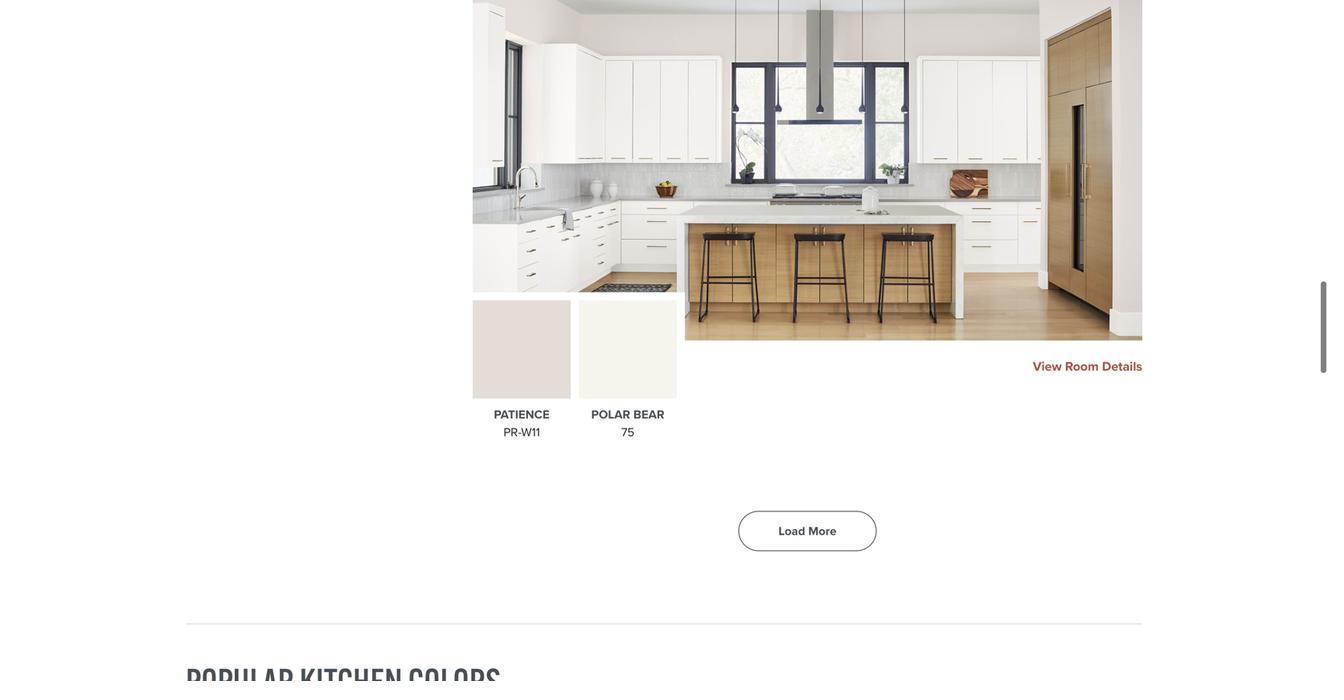 Task type: describe. For each thing, give the bounding box(es) containing it.
view
[[1033, 357, 1062, 376]]

patience
[[494, 406, 550, 423]]

patience pr-w11
[[494, 406, 550, 441]]

red modern relaxed & serene kitchen image
[[473, 0, 1143, 341]]

room
[[1065, 357, 1099, 376]]

more
[[808, 522, 837, 540]]

polar
[[591, 406, 630, 423]]

pr-
[[504, 423, 521, 441]]



Task type: locate. For each thing, give the bounding box(es) containing it.
view room details link
[[1033, 357, 1143, 376]]

load more button
[[739, 511, 877, 551]]

load more
[[779, 522, 837, 540]]

75
[[621, 423, 635, 441]]

bear
[[634, 406, 665, 423]]

w11
[[521, 423, 540, 441]]

details
[[1102, 357, 1143, 376]]

polar bear 75
[[591, 406, 665, 441]]

view room details
[[1033, 357, 1143, 376]]

load
[[779, 522, 805, 540]]



Task type: vqa. For each thing, say whether or not it's contained in the screenshot.
75
yes



